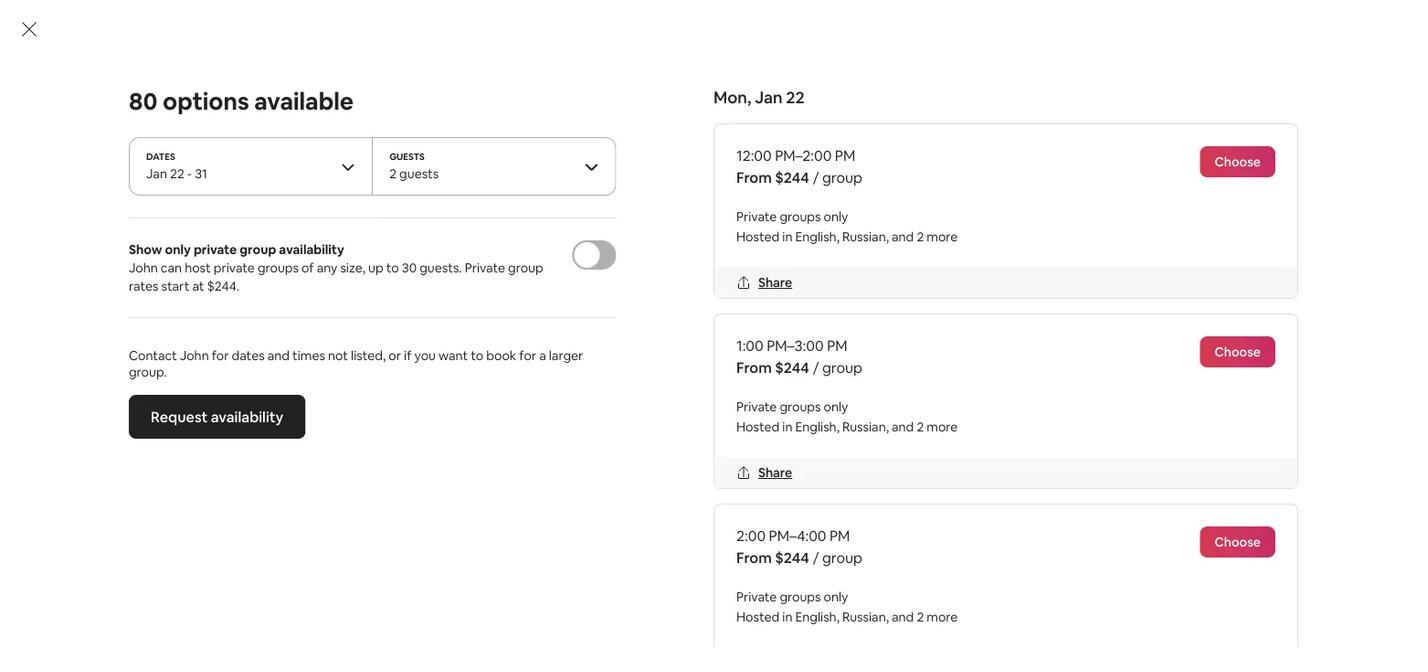 Task type: describe. For each thing, give the bounding box(es) containing it.
–
[[353, 166, 361, 185]]

$244.
[[207, 278, 240, 294]]

policy
[[984, 616, 1025, 634]]

listed,
[[351, 347, 386, 364]]

or
[[389, 347, 401, 364]]

request
[[151, 407, 208, 426]]

22 inside the choose from available dates 80 available for jan 22 – 31
[[334, 166, 350, 185]]

mon, jan 22 2:00 pm–4:00 pm private groups only
[[640, 229, 752, 288]]

jan for mon, jan 22 3:00 pm–5:00 pm
[[885, 229, 909, 248]]

groups inside mon, jan 22 2:00 pm–4:00 pm private groups only
[[684, 271, 725, 288]]

pm inside mon, jan 22 3:00 pm–5:00 pm
[[929, 251, 947, 268]]

up
[[368, 260, 384, 276]]

rates
[[129, 278, 159, 294]]

1:00 for 1:00 pm–3:00 pm from $244 / group
[[737, 336, 764, 355]]

80 inside the choose from available dates 80 available for jan 22 – 31
[[202, 166, 219, 185]]

more for 2:00 pm–4:00 pm from $244 / group
[[927, 609, 958, 625]]

contact john for dates and times not listed, or if you want to book for a larger group.
[[129, 347, 583, 380]]

from for 12:00
[[737, 168, 772, 186]]

groups inside mon, jan 22 12:00 pm–2:00 pm private groups only
[[268, 271, 309, 288]]

times
[[293, 347, 325, 364]]

more for 1:00 pm–3:00 pm from $244 / group
[[927, 419, 958, 435]]

availability inside "request availability" link
[[211, 407, 284, 426]]

private inside mon, jan 22 12:00 pm–2:00 pm private groups only
[[225, 271, 265, 288]]

only inside 1:00 pm–3:00 pm private groups only
[[520, 271, 544, 288]]

to inside show only private group availability john can host private groups of any size, up to 30 guests. private group rates start at $244.
[[386, 260, 399, 276]]

pm–3:00 for $244
[[767, 336, 824, 355]]

russian, for 2:00 pm–4:00 pm from $244 / group
[[843, 609, 889, 625]]

mon, jan 22
[[714, 87, 805, 108]]

english, for 12:00 pm–2:00 pm from $244 / group
[[796, 229, 840, 245]]

5:00
[[1056, 251, 1081, 268]]

mon, for mon, jan 22 3:00 pm–5:00 pm
[[848, 229, 881, 248]]

book
[[486, 347, 517, 364]]

private inside mon, jan 22 2:00 pm–4:00 pm private groups only
[[640, 271, 681, 288]]

from for 1:00
[[737, 358, 772, 377]]

31 inside the choose from available dates 80 available for jan 22 – 31
[[364, 166, 378, 185]]

pm–4:00 inside 2:00 pm–4:00 pm from $244 / group
[[769, 526, 827, 545]]

in for 2:00 pm–4:00 pm from $244 / group
[[783, 609, 793, 625]]

cancellation policy
[[894, 616, 1025, 634]]

group for 12:00 pm–2:00 pm
[[823, 168, 863, 186]]

private inside 1:00 pm–3:00 pm private groups only
[[433, 271, 473, 288]]

group for 2:00 pm–4:00 pm
[[823, 548, 863, 567]]

80 options available
[[129, 86, 354, 117]]

choose
[[202, 134, 275, 160]]

22 for mon, jan 22 3:00 pm–5:00 pm
[[912, 229, 929, 248]]

31 inside dates jan 22 - 31
[[195, 165, 207, 182]]

only inside mon, jan 22 12:00 pm–2:00 pm private groups only
[[312, 271, 337, 288]]

mon, jan 22 12:00 pm–2:00 pm private groups only
[[225, 229, 337, 288]]

pm–3:00 for groups
[[459, 251, 509, 268]]

dates
[[146, 150, 175, 162]]

pm inside 12:00 pm–2:00 pm from $244 / group
[[835, 146, 856, 165]]

english, for 1:00 pm–3:00 pm from $244 / group
[[796, 419, 840, 435]]

from
[[279, 134, 325, 160]]

dates for for
[[232, 347, 265, 364]]

and for 2:00 pm–4:00 pm from $244 / group
[[892, 609, 914, 625]]

1 vertical spatial private
[[214, 260, 255, 276]]

to inside the contact john for dates and times not listed, or if you want to book for a larger group.
[[471, 347, 484, 364]]

hosted for 1:00 pm–3:00 pm from $244 / group
[[737, 419, 780, 435]]

jan for mon, jan 22 12:00 pm–2:00 pm private groups only
[[262, 229, 286, 248]]

in for 1:00 pm–3:00 pm from $244 / group
[[783, 419, 793, 435]]

mon, jan 22 3:00 pm–5:00 pm
[[848, 229, 947, 268]]

guests
[[400, 165, 439, 182]]

john inside show only private group availability john can host private groups of any size, up to 30 guests. private group rates start at $244.
[[129, 260, 158, 276]]

jan inside the choose from available dates 80 available for jan 22 – 31
[[307, 166, 330, 185]]

/ for pm–4:00
[[813, 548, 819, 567]]

1:00 pm–3:00 pm from $244 / group
[[737, 336, 863, 377]]

22 for mon, jan 22 2:00 pm–4:00 pm private groups only
[[705, 229, 721, 248]]

groups inside show only private group availability john can host private groups of any size, up to 30 guests. private group rates start at $244.
[[258, 260, 299, 276]]

0 horizontal spatial for
[[212, 347, 229, 364]]

$244 for 1:00
[[775, 358, 810, 377]]

for inside the choose from available dates 80 available for jan 22 – 31
[[284, 166, 303, 185]]

larger
[[549, 347, 583, 364]]

jan for mon, jan 22 2:00 pm–4:00 pm private groups only
[[677, 229, 702, 248]]

request availability link
[[129, 395, 306, 439]]

russian, for 1:00 pm–3:00 pm from $244 / group
[[843, 419, 889, 435]]

you
[[415, 347, 436, 364]]

$244 for 2:00
[[775, 548, 810, 567]]



Task type: locate. For each thing, give the bounding box(es) containing it.
2 vertical spatial hosted
[[737, 609, 780, 625]]

john up rates
[[129, 260, 158, 276]]

only inside mon, jan 22 2:00 pm–4:00 pm private groups only
[[728, 271, 752, 288]]

/ inside '1:00 pm–3:00 pm from $244 / group'
[[813, 358, 819, 377]]

0 vertical spatial /
[[813, 168, 819, 186]]

1:00
[[433, 251, 456, 268], [737, 336, 764, 355]]

to right want
[[471, 347, 484, 364]]

1 vertical spatial pm–4:00
[[769, 526, 827, 545]]

dates inside the choose from available dates 80 available for jan 22 – 31
[[416, 134, 469, 160]]

in for 12:00 pm–2:00 pm from $244 / group
[[783, 229, 793, 245]]

2 inside guests 2 guests
[[390, 165, 397, 182]]

22 inside mon, jan 22 3:00 pm–5:00 pm
[[912, 229, 929, 248]]

hosted for 12:00 pm–2:00 pm from $244 / group
[[737, 229, 780, 245]]

1:00 for 1:00 pm–3:00 pm private groups only
[[433, 251, 456, 268]]

5:00 pm–7:00 pm
[[1056, 251, 1153, 268]]

group.
[[129, 364, 167, 380]]

available up from
[[254, 86, 354, 117]]

22
[[786, 87, 805, 108], [170, 165, 184, 182], [334, 166, 350, 185], [289, 229, 306, 248], [705, 229, 721, 248], [912, 229, 929, 248]]

3 russian, from the top
[[843, 609, 889, 625]]

hosted down 12:00 pm–2:00 pm from $244 / group
[[737, 229, 780, 245]]

1 horizontal spatial to
[[471, 347, 484, 364]]

1 vertical spatial more
[[927, 419, 958, 435]]

$244 inside 2:00 pm–4:00 pm from $244 / group
[[775, 548, 810, 567]]

dates for available
[[416, 134, 469, 160]]

private right 30
[[433, 271, 473, 288]]

0 vertical spatial pm–3:00
[[459, 251, 509, 268]]

1 vertical spatial hosted
[[737, 419, 780, 435]]

private groups only hosted in english, russian, and 2 more down '1:00 pm–3:00 pm from $244 / group'
[[737, 399, 958, 435]]

share button up '1:00 pm–3:00 pm from $244 / group'
[[729, 267, 800, 298]]

and for 12:00 pm–2:00 pm from $244 / group
[[892, 229, 914, 245]]

0 horizontal spatial 12:00
[[225, 251, 256, 268]]

-
[[187, 165, 192, 182]]

80 right the -
[[202, 166, 219, 185]]

1 horizontal spatial 80
[[202, 166, 219, 185]]

private down 2:00 pm–4:00 pm from $244 / group
[[737, 589, 777, 605]]

2 vertical spatial available
[[223, 166, 281, 185]]

share button
[[729, 267, 800, 298], [729, 457, 800, 488]]

only inside show only private group availability john can host private groups of any size, up to 30 guests. private group rates start at $244.
[[165, 241, 191, 258]]

0 horizontal spatial pm–3:00
[[459, 251, 509, 268]]

2 for 2:00 pm–4:00 pm from $244 / group
[[917, 609, 924, 625]]

groups
[[780, 208, 821, 225], [258, 260, 299, 276], [268, 271, 309, 288], [476, 271, 517, 288], [684, 271, 725, 288], [780, 399, 821, 415], [780, 589, 821, 605]]

for left a
[[519, 347, 537, 364]]

0 vertical spatial hosted
[[737, 229, 780, 245]]

available for options
[[254, 86, 354, 117]]

1 russian, from the top
[[843, 229, 889, 245]]

private up host
[[194, 241, 237, 258]]

russian, for 12:00 pm–2:00 pm from $244 / group
[[843, 229, 889, 245]]

mon,
[[714, 87, 752, 108], [225, 229, 258, 248], [640, 229, 674, 248], [848, 229, 881, 248]]

jan inside mon, jan 22 12:00 pm–2:00 pm private groups only
[[262, 229, 286, 248]]

share up '1:00 pm–3:00 pm from $244 / group'
[[759, 274, 793, 291]]

in
[[783, 229, 793, 245], [783, 419, 793, 435], [783, 609, 793, 625]]

0 horizontal spatial pm–4:00
[[669, 251, 719, 268]]

from for 2:00
[[737, 548, 772, 567]]

private down '1:00 pm–3:00 pm from $244 / group'
[[737, 399, 777, 415]]

mon, for mon, jan 22
[[714, 87, 752, 108]]

22 inside mon, jan 22 2:00 pm–4:00 pm private groups only
[[705, 229, 721, 248]]

1 vertical spatial availability
[[211, 407, 284, 426]]

2 vertical spatial /
[[813, 548, 819, 567]]

1 horizontal spatial pm–3:00
[[767, 336, 824, 355]]

private inside show only private group availability john can host private groups of any size, up to 30 guests. private group rates start at $244.
[[465, 260, 505, 276]]

$244 inside 12:00 pm–2:00 pm from $244 / group
[[775, 168, 810, 186]]

pm–4:00 inside mon, jan 22 2:00 pm–4:00 pm private groups only
[[669, 251, 719, 268]]

1 vertical spatial english,
[[796, 419, 840, 435]]

pm–4:00
[[669, 251, 719, 268], [769, 526, 827, 545]]

jan inside mon, jan 22 2:00 pm–4:00 pm private groups only
[[677, 229, 702, 248]]

pm–2:00 inside 12:00 pm–2:00 pm from $244 / group
[[775, 146, 832, 165]]

hosted down 2:00 pm–4:00 pm from $244 / group
[[737, 609, 780, 625]]

group for 1:00 pm–3:00 pm
[[823, 358, 863, 377]]

3 / from the top
[[813, 548, 819, 567]]

31 right –
[[364, 166, 378, 185]]

private groups only hosted in english, russian, and 2 more for 2:00 pm–4:00 pm from $244 / group
[[737, 589, 958, 625]]

mon, for mon, jan 22 12:00 pm–2:00 pm private groups only
[[225, 229, 258, 248]]

1 vertical spatial share
[[759, 464, 793, 481]]

2 horizontal spatial for
[[519, 347, 537, 364]]

english, for 2:00 pm–4:00 pm from $244 / group
[[796, 609, 840, 625]]

pm–3:00 inside 1:00 pm–3:00 pm private groups only
[[459, 251, 509, 268]]

30
[[402, 260, 417, 276]]

russian,
[[843, 229, 889, 245], [843, 419, 889, 435], [843, 609, 889, 625]]

share up 2:00 pm–4:00 pm from $244 / group
[[759, 464, 793, 481]]

31
[[195, 165, 207, 182], [364, 166, 378, 185]]

pm–5:00
[[876, 251, 926, 268]]

1 vertical spatial /
[[813, 358, 819, 377]]

share for 12:00 pm–2:00 pm from $244 / group
[[759, 274, 793, 291]]

2 share from the top
[[759, 464, 793, 481]]

of
[[302, 260, 314, 276]]

contact
[[129, 347, 177, 364]]

private
[[737, 208, 777, 225], [465, 260, 505, 276], [225, 271, 265, 288], [433, 271, 473, 288], [640, 271, 681, 288], [737, 399, 777, 415], [737, 589, 777, 605]]

1 share from the top
[[759, 274, 793, 291]]

request availability
[[151, 407, 284, 426]]

private down 12:00 pm–2:00 pm from $244 / group
[[737, 208, 777, 225]]

mon, inside mon, jan 22 3:00 pm–5:00 pm
[[848, 229, 881, 248]]

2 for 1:00 pm–3:00 pm from $244 / group
[[917, 419, 924, 435]]

hosted
[[737, 229, 780, 245], [737, 419, 780, 435], [737, 609, 780, 625]]

groups inside 1:00 pm–3:00 pm private groups only
[[476, 271, 517, 288]]

pm–3:00
[[459, 251, 509, 268], [767, 336, 824, 355]]

0 vertical spatial availability
[[279, 241, 344, 258]]

english, down 12:00 pm–2:00 pm from $244 / group
[[796, 229, 840, 245]]

0 vertical spatial 2:00
[[640, 251, 666, 268]]

1:00 inside 1:00 pm–3:00 pm private groups only
[[433, 251, 456, 268]]

1 horizontal spatial pm–4:00
[[769, 526, 827, 545]]

from inside '1:00 pm–3:00 pm from $244 / group'
[[737, 358, 772, 377]]

22 inside dates jan 22 - 31
[[170, 165, 184, 182]]

3 more from the top
[[927, 609, 958, 625]]

guests.
[[420, 260, 462, 276]]

2 31 from the left
[[364, 166, 378, 185]]

1 horizontal spatial 12:00
[[737, 146, 772, 165]]

0 vertical spatial share
[[759, 274, 793, 291]]

share for 1:00 pm–3:00 pm from $244 / group
[[759, 464, 793, 481]]

0 vertical spatial 1:00
[[433, 251, 456, 268]]

private groups only hosted in english, russian, and 2 more up 3:00
[[737, 208, 958, 245]]

from inside 2:00 pm–4:00 pm from $244 / group
[[737, 548, 772, 567]]

12:00 down mon, jan 22
[[737, 146, 772, 165]]

dates jan 22 - 31
[[146, 150, 207, 182]]

2 vertical spatial more
[[927, 609, 958, 625]]

private up $244.
[[214, 260, 255, 276]]

in down '1:00 pm–3:00 pm from $244 / group'
[[783, 419, 793, 435]]

private groups only hosted in english, russian, and 2 more for 12:00 pm–2:00 pm from $244 / group
[[737, 208, 958, 245]]

dates up the guests
[[416, 134, 469, 160]]

0 vertical spatial russian,
[[843, 229, 889, 245]]

groups down 12:00 pm–2:00 pm from $244 / group
[[780, 208, 821, 225]]

0 horizontal spatial 31
[[195, 165, 207, 182]]

1 31 from the left
[[195, 165, 207, 182]]

group inside 2:00 pm–4:00 pm from $244 / group
[[823, 548, 863, 567]]

0 vertical spatial more
[[927, 229, 958, 245]]

/ for pm–2:00
[[813, 168, 819, 186]]

3:00
[[848, 251, 873, 268]]

1 vertical spatial john
[[180, 347, 209, 364]]

options
[[163, 86, 249, 117]]

0 vertical spatial 80
[[129, 86, 158, 117]]

1 hosted from the top
[[737, 229, 780, 245]]

0 vertical spatial john
[[129, 260, 158, 276]]

from inside 12:00 pm–2:00 pm from $244 / group
[[737, 168, 772, 186]]

2:00 inside 2:00 pm–4:00 pm from $244 / group
[[737, 526, 766, 545]]

group inside 12:00 pm–2:00 pm from $244 / group
[[823, 168, 863, 186]]

$244 inside '1:00 pm–3:00 pm from $244 / group'
[[775, 358, 810, 377]]

guests 2 guests
[[390, 150, 439, 182]]

dates inside the contact john for dates and times not listed, or if you want to book for a larger group.
[[232, 347, 265, 364]]

english, down 2:00 pm–4:00 pm from $244 / group
[[796, 609, 840, 625]]

1 vertical spatial to
[[471, 347, 484, 364]]

pm–3:00 inside '1:00 pm–3:00 pm from $244 / group'
[[767, 336, 824, 355]]

2 more from the top
[[927, 419, 958, 435]]

22 inside mon, jan 22 12:00 pm–2:00 pm private groups only
[[289, 229, 306, 248]]

pm inside mon, jan 22 2:00 pm–4:00 pm private groups only
[[722, 251, 740, 268]]

available for from
[[329, 134, 412, 160]]

1 vertical spatial russian,
[[843, 419, 889, 435]]

english, down '1:00 pm–3:00 pm from $244 / group'
[[796, 419, 840, 435]]

/ for pm–3:00
[[813, 358, 819, 377]]

pm–2:00 left any
[[259, 251, 308, 268]]

a
[[539, 347, 546, 364]]

groups down '1:00 pm–3:00 pm from $244 / group'
[[780, 399, 821, 415]]

1:00 pm–3:00 pm private groups only
[[433, 251, 544, 288]]

from $244
[[640, 319, 713, 338]]

more for 12:00 pm–2:00 pm from $244 / group
[[927, 229, 958, 245]]

0 horizontal spatial to
[[386, 260, 399, 276]]

start
[[161, 278, 190, 294]]

1 in from the top
[[783, 229, 793, 245]]

1 horizontal spatial 31
[[364, 166, 378, 185]]

host
[[185, 260, 211, 276]]

1 more from the top
[[927, 229, 958, 245]]

1 vertical spatial 2:00
[[737, 526, 766, 545]]

private right guests.
[[465, 260, 505, 276]]

available
[[254, 86, 354, 117], [329, 134, 412, 160], [223, 166, 281, 185]]

0 vertical spatial private groups only hosted in english, russian, and 2 more
[[737, 208, 958, 245]]

0 vertical spatial pm–4:00
[[669, 251, 719, 268]]

private groups only hosted in english, russian, and 2 more down 2:00 pm–4:00 pm from $244 / group
[[737, 589, 958, 625]]

/
[[813, 168, 819, 186], [813, 358, 819, 377], [813, 548, 819, 567]]

3 in from the top
[[783, 609, 793, 625]]

jan
[[755, 87, 783, 108], [146, 165, 167, 182], [307, 166, 330, 185], [262, 229, 286, 248], [677, 229, 702, 248], [885, 229, 909, 248]]

1 vertical spatial share button
[[729, 457, 800, 488]]

1:00 inside '1:00 pm–3:00 pm from $244 / group'
[[737, 336, 764, 355]]

3 english, from the top
[[796, 609, 840, 625]]

can
[[161, 260, 182, 276]]

2:00 inside mon, jan 22 2:00 pm–4:00 pm private groups only
[[640, 251, 666, 268]]

2 vertical spatial russian,
[[843, 609, 889, 625]]

0 vertical spatial pm–2:00
[[775, 146, 832, 165]]

2 for 12:00 pm–2:00 pm from $244 / group
[[917, 229, 924, 245]]

1:00 right from $244
[[737, 336, 764, 355]]

mon, for mon, jan 22 2:00 pm–4:00 pm private groups only
[[640, 229, 674, 248]]

1:00 right 30
[[433, 251, 456, 268]]

groups left of
[[258, 260, 299, 276]]

jan for dates jan 22 - 31
[[146, 165, 167, 182]]

hosted for 2:00 pm–4:00 pm from $244 / group
[[737, 609, 780, 625]]

and inside the contact john for dates and times not listed, or if you want to book for a larger group.
[[268, 347, 290, 364]]

1 vertical spatial pm–2:00
[[259, 251, 308, 268]]

cancellation
[[894, 616, 980, 634]]

in down 2:00 pm–4:00 pm from $244 / group
[[783, 609, 793, 625]]

pm inside 2:00 pm–4:00 pm from $244 / group
[[830, 526, 850, 545]]

1 share button from the top
[[729, 267, 800, 298]]

want
[[439, 347, 468, 364]]

for up request availability on the bottom left
[[212, 347, 229, 364]]

share
[[759, 274, 793, 291], [759, 464, 793, 481]]

0 horizontal spatial pm–2:00
[[259, 251, 308, 268]]

not
[[328, 347, 348, 364]]

0 vertical spatial dates
[[416, 134, 469, 160]]

12:00
[[737, 146, 772, 165], [225, 251, 256, 268]]

1 horizontal spatial for
[[284, 166, 303, 185]]

share button for 12:00 pm–2:00 pm from $244 / group
[[729, 267, 800, 298]]

0 vertical spatial english,
[[796, 229, 840, 245]]

1 horizontal spatial pm–2:00
[[775, 146, 832, 165]]

hosted down '1:00 pm–3:00 pm from $244 / group'
[[737, 419, 780, 435]]

pm inside 1:00 pm–3:00 pm private groups only
[[512, 251, 530, 268]]

0 horizontal spatial 2:00
[[640, 251, 666, 268]]

to left 30
[[386, 260, 399, 276]]

/ inside 2:00 pm–4:00 pm from $244 / group
[[813, 548, 819, 567]]

show only private group availability john can host private groups of any size, up to 30 guests. private group rates start at $244.
[[129, 241, 544, 294]]

12:00 up $244.
[[225, 251, 256, 268]]

for
[[284, 166, 303, 185], [212, 347, 229, 364], [519, 347, 537, 364]]

80
[[129, 86, 158, 117], [202, 166, 219, 185]]

private groups only hosted in english, russian, and 2 more
[[737, 208, 958, 245], [737, 399, 958, 435], [737, 589, 958, 625]]

2:00
[[640, 251, 666, 268], [737, 526, 766, 545]]

0 horizontal spatial dates
[[232, 347, 265, 364]]

2 vertical spatial in
[[783, 609, 793, 625]]

more
[[927, 229, 958, 245], [927, 419, 958, 435], [927, 609, 958, 625]]

0 vertical spatial to
[[386, 260, 399, 276]]

pm–2:00 inside mon, jan 22 12:00 pm–2:00 pm private groups only
[[259, 251, 308, 268]]

available up –
[[329, 134, 412, 160]]

dates left times
[[232, 347, 265, 364]]

1 vertical spatial 12:00
[[225, 251, 256, 268]]

groups down 2:00 pm–4:00 pm from $244 / group
[[780, 589, 821, 605]]

/ inside 12:00 pm–2:00 pm from $244 / group
[[813, 168, 819, 186]]

availability
[[279, 241, 344, 258], [211, 407, 284, 426]]

1 horizontal spatial 2:00
[[737, 526, 766, 545]]

private right at
[[225, 271, 265, 288]]

english,
[[796, 229, 840, 245], [796, 419, 840, 435], [796, 609, 840, 625]]

mon, inside mon, jan 22 2:00 pm–4:00 pm private groups only
[[640, 229, 674, 248]]

availability up of
[[279, 241, 344, 258]]

2 private groups only hosted in english, russian, and 2 more from the top
[[737, 399, 958, 435]]

group inside '1:00 pm–3:00 pm from $244 / group'
[[823, 358, 863, 377]]

pm–2:00
[[775, 146, 832, 165], [259, 251, 308, 268]]

2 share button from the top
[[729, 457, 800, 488]]

1 vertical spatial private groups only hosted in english, russian, and 2 more
[[737, 399, 958, 435]]

1 vertical spatial in
[[783, 419, 793, 435]]

2:00 pm–4:00 pm from $244 / group
[[737, 526, 863, 567]]

1 horizontal spatial dates
[[416, 134, 469, 160]]

groups right guests.
[[476, 271, 517, 288]]

groups up from $244
[[684, 271, 725, 288]]

80 up dates
[[129, 86, 158, 117]]

for down from
[[284, 166, 303, 185]]

3 private groups only hosted in english, russian, and 2 more from the top
[[737, 589, 958, 625]]

1 vertical spatial 1:00
[[737, 336, 764, 355]]

choose from available dates 80 available for jan 22 – 31
[[202, 134, 469, 185]]

31 right the -
[[195, 165, 207, 182]]

if
[[404, 347, 412, 364]]

jan inside dates jan 22 - 31
[[146, 165, 167, 182]]

22 for mon, jan 22
[[786, 87, 805, 108]]

12:00 pm–2:00 pm from $244 / group
[[737, 146, 863, 186]]

john right contact
[[180, 347, 209, 364]]

1 / from the top
[[813, 168, 819, 186]]

1 private groups only hosted in english, russian, and 2 more from the top
[[737, 208, 958, 245]]

availability right request
[[211, 407, 284, 426]]

1 vertical spatial pm–3:00
[[767, 336, 824, 355]]

in down 12:00 pm–2:00 pm from $244 / group
[[783, 229, 793, 245]]

private groups only hosted in english, russian, and 2 more for 1:00 pm–3:00 pm from $244 / group
[[737, 399, 958, 435]]

12:00 inside mon, jan 22 12:00 pm–2:00 pm private groups only
[[225, 251, 256, 268]]

and
[[892, 229, 914, 245], [268, 347, 290, 364], [892, 419, 914, 435], [892, 609, 914, 625]]

2
[[390, 165, 397, 182], [917, 229, 924, 245], [917, 419, 924, 435], [917, 609, 924, 625]]

2 in from the top
[[783, 419, 793, 435]]

1 vertical spatial available
[[329, 134, 412, 160]]

and for 1:00 pm–3:00 pm from $244 / group
[[892, 419, 914, 435]]

2 vertical spatial private groups only hosted in english, russian, and 2 more
[[737, 589, 958, 625]]

0 horizontal spatial john
[[129, 260, 158, 276]]

show
[[129, 241, 162, 258]]

jan for mon, jan 22
[[755, 87, 783, 108]]

availability inside show only private group availability john can host private groups of any size, up to 30 guests. private group rates start at $244.
[[279, 241, 344, 258]]

only
[[824, 208, 849, 225], [165, 241, 191, 258], [312, 271, 337, 288], [520, 271, 544, 288], [728, 271, 752, 288], [824, 399, 849, 415], [824, 589, 849, 605]]

john inside the contact john for dates and times not listed, or if you want to book for a larger group.
[[180, 347, 209, 364]]

john
[[129, 260, 158, 276], [180, 347, 209, 364]]

22 for mon, jan 22 12:00 pm–2:00 pm private groups only
[[289, 229, 306, 248]]

1 vertical spatial 80
[[202, 166, 219, 185]]

available down choose
[[223, 166, 281, 185]]

0 vertical spatial share button
[[729, 267, 800, 298]]

$244
[[775, 168, 810, 186], [679, 319, 713, 338], [775, 358, 810, 377], [775, 548, 810, 567]]

pm–7:00
[[1084, 251, 1133, 268]]

groups left any
[[268, 271, 309, 288]]

$244 for 12:00
[[775, 168, 810, 186]]

1 english, from the top
[[796, 229, 840, 245]]

0 vertical spatial in
[[783, 229, 793, 245]]

at
[[192, 278, 204, 294]]

1 vertical spatial dates
[[232, 347, 265, 364]]

1 horizontal spatial john
[[180, 347, 209, 364]]

22 for dates jan 22 - 31
[[170, 165, 184, 182]]

jan inside mon, jan 22 3:00 pm–5:00 pm
[[885, 229, 909, 248]]

pm–2:00 down mon, jan 22
[[775, 146, 832, 165]]

2 vertical spatial english,
[[796, 609, 840, 625]]

mon, inside mon, jan 22 12:00 pm–2:00 pm private groups only
[[225, 229, 258, 248]]

guests
[[390, 150, 425, 162]]

0 vertical spatial 12:00
[[737, 146, 772, 165]]

share button for 1:00 pm–3:00 pm from $244 / group
[[729, 457, 800, 488]]

pm inside '1:00 pm–3:00 pm from $244 / group'
[[827, 336, 848, 355]]

private up from $244
[[640, 271, 681, 288]]

0 vertical spatial private
[[194, 241, 237, 258]]

2 / from the top
[[813, 358, 819, 377]]

2 hosted from the top
[[737, 419, 780, 435]]

from
[[737, 168, 772, 186], [640, 319, 676, 338], [737, 358, 772, 377], [737, 548, 772, 567]]

2 russian, from the top
[[843, 419, 889, 435]]

12:00 inside 12:00 pm–2:00 pm from $244 / group
[[737, 146, 772, 165]]

size,
[[340, 260, 366, 276]]

dates
[[416, 134, 469, 160], [232, 347, 265, 364]]

0 vertical spatial available
[[254, 86, 354, 117]]

1 horizontal spatial 1:00
[[737, 336, 764, 355]]

pm inside mon, jan 22 12:00 pm–2:00 pm private groups only
[[311, 251, 329, 268]]

3 hosted from the top
[[737, 609, 780, 625]]

pm
[[835, 146, 856, 165], [311, 251, 329, 268], [512, 251, 530, 268], [722, 251, 740, 268], [929, 251, 947, 268], [1135, 251, 1153, 268], [827, 336, 848, 355], [830, 526, 850, 545]]

share button up 2:00 pm–4:00 pm from $244 / group
[[729, 457, 800, 488]]

group
[[823, 168, 863, 186], [240, 241, 276, 258], [508, 260, 544, 276], [823, 358, 863, 377], [823, 548, 863, 567]]

to
[[386, 260, 399, 276], [471, 347, 484, 364]]

any
[[317, 260, 338, 276]]

0 horizontal spatial 80
[[129, 86, 158, 117]]

private
[[194, 241, 237, 258], [214, 260, 255, 276]]

2 english, from the top
[[796, 419, 840, 435]]

0 horizontal spatial 1:00
[[433, 251, 456, 268]]



Task type: vqa. For each thing, say whether or not it's contained in the screenshot.
1:00 PM–3:00 PM From $244 / group's "in"
yes



